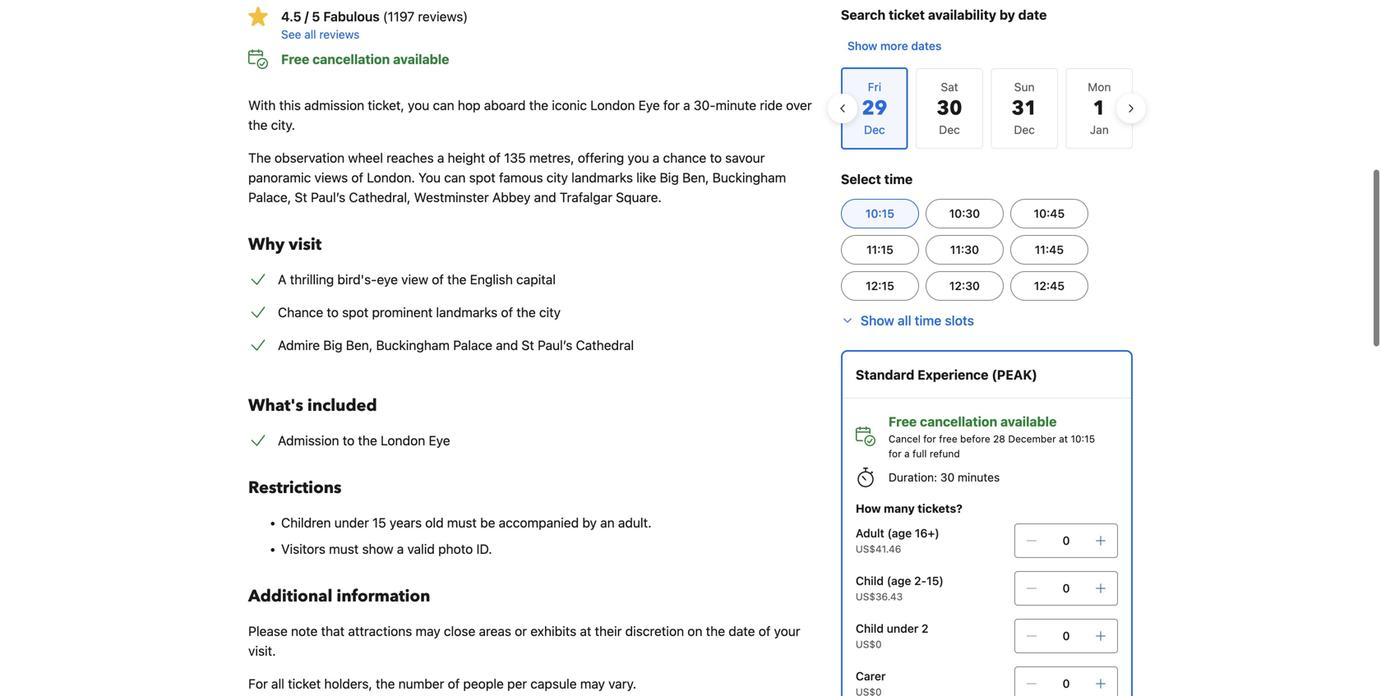 Task type: locate. For each thing, give the bounding box(es) containing it.
big right like
[[660, 170, 679, 185]]

under left 15
[[334, 515, 369, 531]]

you up like
[[628, 150, 649, 166]]

0 horizontal spatial big
[[323, 338, 343, 353]]

at
[[1059, 433, 1068, 445], [580, 624, 592, 639]]

1 vertical spatial eye
[[429, 433, 450, 449]]

dec down sat
[[939, 123, 960, 137]]

buckingham down the chance to spot prominent landmarks of the city on the left top of the page
[[376, 338, 450, 353]]

landmarks down offering
[[572, 170, 633, 185]]

1 vertical spatial paul's
[[538, 338, 573, 353]]

child (age 2-15) us$36.43
[[856, 574, 944, 603]]

ticket left holders,
[[288, 676, 321, 692]]

sun 31 dec
[[1012, 80, 1038, 137]]

2 0 from the top
[[1063, 582, 1070, 595]]

to left savour at the top right
[[710, 150, 722, 166]]

show
[[848, 39, 878, 53], [861, 313, 895, 329]]

0 horizontal spatial ticket
[[288, 676, 321, 692]]

1 vertical spatial to
[[327, 305, 339, 320]]

date inside please note that attractions may close areas or exhibits at their discretion on the date of your visit.
[[729, 624, 755, 639]]

all inside button
[[898, 313, 912, 329]]

0 vertical spatial free
[[281, 51, 309, 67]]

0 vertical spatial for
[[664, 97, 680, 113]]

available for free cancellation available
[[393, 51, 449, 67]]

free cancellation available
[[281, 51, 449, 67]]

1 horizontal spatial all
[[304, 28, 316, 41]]

1 horizontal spatial and
[[534, 190, 556, 205]]

metres,
[[529, 150, 574, 166]]

30 down sat
[[937, 95, 963, 122]]

visit.
[[248, 643, 276, 659]]

aboard
[[484, 97, 526, 113]]

child up us$0 at the bottom right of the page
[[856, 622, 884, 636]]

cancellation
[[313, 51, 390, 67], [920, 414, 998, 430]]

available up december
[[1001, 414, 1057, 430]]

(age down many
[[888, 527, 912, 540]]

show down search in the top right of the page
[[848, 39, 878, 53]]

0 vertical spatial landmarks
[[572, 170, 633, 185]]

0 vertical spatial city
[[547, 170, 568, 185]]

1 vertical spatial for
[[924, 433, 937, 445]]

0 horizontal spatial available
[[393, 51, 449, 67]]

child inside the child (age 2-15) us$36.43
[[856, 574, 884, 588]]

under inside child under 2 us$0
[[887, 622, 919, 636]]

available inside free cancellation available cancel for free before 28 december at 10:15 for a full refund
[[1001, 414, 1057, 430]]

1 horizontal spatial to
[[343, 433, 355, 449]]

10:15
[[866, 207, 895, 220], [1071, 433, 1095, 445]]

can inside "the observation wheel reaches a height of 135 metres, offering you a chance to savour panoramic views of london. you can spot famous city landmarks like  big ben, buckingham palace, st paul's cathedral, westminster abbey and trafalgar square."
[[444, 170, 466, 185]]

child up us$36.43
[[856, 574, 884, 588]]

0 vertical spatial spot
[[469, 170, 496, 185]]

at right december
[[1059, 433, 1068, 445]]

dec for 30
[[939, 123, 960, 137]]

dec down 31
[[1014, 123, 1035, 137]]

must left be
[[447, 515, 477, 531]]

cancellation inside free cancellation available cancel for free before 28 december at 10:15 for a full refund
[[920, 414, 998, 430]]

free cancellation available cancel for free before 28 december at 10:15 for a full refund
[[889, 414, 1095, 460]]

1 vertical spatial available
[[1001, 414, 1057, 430]]

0 vertical spatial under
[[334, 515, 369, 531]]

time
[[885, 171, 913, 187], [915, 313, 942, 329]]

1 vertical spatial all
[[898, 313, 912, 329]]

before
[[961, 433, 991, 445]]

for left "30-"
[[664, 97, 680, 113]]

all left slots
[[898, 313, 912, 329]]

spot down height
[[469, 170, 496, 185]]

of right the view
[[432, 272, 444, 287]]

16+)
[[915, 527, 940, 540]]

minutes
[[958, 471, 1000, 484]]

0 vertical spatial available
[[393, 51, 449, 67]]

available
[[393, 51, 449, 67], [1001, 414, 1057, 430]]

to right chance
[[327, 305, 339, 320]]

city down the capital
[[539, 305, 561, 320]]

0 vertical spatial to
[[710, 150, 722, 166]]

can up 'westminster'
[[444, 170, 466, 185]]

show inside show all time slots button
[[861, 313, 895, 329]]

1 horizontal spatial free
[[889, 414, 917, 430]]

please
[[248, 624, 288, 639]]

show down 12:15
[[861, 313, 895, 329]]

duration: 30 minutes
[[889, 471, 1000, 484]]

free for free cancellation available
[[281, 51, 309, 67]]

for down cancel
[[889, 448, 902, 460]]

0 vertical spatial date
[[1019, 7, 1047, 23]]

available down reviews) at the top left of the page
[[393, 51, 449, 67]]

0 horizontal spatial dec
[[939, 123, 960, 137]]

1 horizontal spatial by
[[1000, 7, 1015, 23]]

by left an
[[583, 515, 597, 531]]

refund
[[930, 448, 960, 460]]

1 horizontal spatial big
[[660, 170, 679, 185]]

free inside free cancellation available cancel for free before 28 december at 10:15 for a full refund
[[889, 414, 917, 430]]

may left vary.
[[580, 676, 605, 692]]

child inside child under 2 us$0
[[856, 622, 884, 636]]

you right ticket,
[[408, 97, 430, 113]]

the inside please note that attractions may close areas or exhibits at their discretion on the date of your visit.
[[706, 624, 725, 639]]

the right on
[[706, 624, 725, 639]]

vary.
[[609, 676, 637, 692]]

0 horizontal spatial eye
[[429, 433, 450, 449]]

0 horizontal spatial free
[[281, 51, 309, 67]]

dec inside sat 30 dec
[[939, 123, 960, 137]]

st
[[295, 190, 307, 205], [522, 338, 534, 353]]

buckingham inside "the observation wheel reaches a height of 135 metres, offering you a chance to savour panoramic views of london. you can spot famous city landmarks like  big ben, buckingham palace, st paul's cathedral, westminster abbey and trafalgar square."
[[713, 170, 786, 185]]

a inside with this admission ticket, you can hop aboard the iconic london eye for a 30-minute ride over the city.
[[683, 97, 690, 113]]

search ticket availability by date
[[841, 7, 1047, 23]]

for inside with this admission ticket, you can hop aboard the iconic london eye for a 30-minute ride over the city.
[[664, 97, 680, 113]]

1 horizontal spatial ben,
[[683, 170, 709, 185]]

show more dates button
[[841, 31, 948, 61]]

free for free cancellation available cancel for free before 28 december at 10:15 for a full refund
[[889, 414, 917, 430]]

time right select
[[885, 171, 913, 187]]

0 vertical spatial big
[[660, 170, 679, 185]]

why visit
[[248, 234, 322, 256]]

time inside button
[[915, 313, 942, 329]]

and down famous
[[534, 190, 556, 205]]

0 horizontal spatial to
[[327, 305, 339, 320]]

1 vertical spatial child
[[856, 622, 884, 636]]

0 horizontal spatial london
[[381, 433, 425, 449]]

child
[[856, 574, 884, 588], [856, 622, 884, 636]]

london.
[[367, 170, 415, 185]]

big right admire
[[323, 338, 343, 353]]

0 horizontal spatial 10:15
[[866, 207, 895, 220]]

12:15
[[866, 279, 895, 293]]

1 vertical spatial ticket
[[288, 676, 321, 692]]

(age inside the child (age 2-15) us$36.43
[[887, 574, 912, 588]]

by right "availability"
[[1000, 7, 1015, 23]]

0 vertical spatial and
[[534, 190, 556, 205]]

may left close
[[416, 624, 441, 639]]

time left slots
[[915, 313, 942, 329]]

and right "palace"
[[496, 338, 518, 353]]

and inside "the observation wheel reaches a height of 135 metres, offering you a chance to savour panoramic views of london. you can spot famous city landmarks like  big ben, buckingham palace, st paul's cathedral, westminster abbey and trafalgar square."
[[534, 190, 556, 205]]

1 vertical spatial and
[[496, 338, 518, 353]]

a left "30-"
[[683, 97, 690, 113]]

a inside free cancellation available cancel for free before 28 december at 10:15 for a full refund
[[905, 448, 910, 460]]

what's included
[[248, 395, 377, 417]]

1 vertical spatial time
[[915, 313, 942, 329]]

to for admission to the london eye
[[343, 433, 355, 449]]

english
[[470, 272, 513, 287]]

1 horizontal spatial buckingham
[[713, 170, 786, 185]]

standard
[[856, 367, 915, 383]]

date left your
[[729, 624, 755, 639]]

ben, down "prominent"
[[346, 338, 373, 353]]

1 horizontal spatial landmarks
[[572, 170, 633, 185]]

10:15 down select time on the right
[[866, 207, 895, 220]]

2 child from the top
[[856, 622, 884, 636]]

a left valid
[[397, 542, 404, 557]]

must left show
[[329, 542, 359, 557]]

cancellation up free
[[920, 414, 998, 430]]

for all ticket holders, the number of people per capsule may vary.
[[248, 676, 637, 692]]

all right for
[[271, 676, 284, 692]]

st down panoramic
[[295, 190, 307, 205]]

1 horizontal spatial date
[[1019, 7, 1047, 23]]

standard experience (peak)
[[856, 367, 1038, 383]]

availability
[[928, 7, 997, 23]]

abbey
[[492, 190, 531, 205]]

and
[[534, 190, 556, 205], [496, 338, 518, 353]]

buckingham down savour at the top right
[[713, 170, 786, 185]]

0 vertical spatial at
[[1059, 433, 1068, 445]]

0 horizontal spatial must
[[329, 542, 359, 557]]

1 child from the top
[[856, 574, 884, 588]]

full
[[913, 448, 927, 460]]

reaches
[[387, 150, 434, 166]]

30 down refund
[[941, 471, 955, 484]]

(age left 2-
[[887, 574, 912, 588]]

be
[[480, 515, 495, 531]]

1 vertical spatial cancellation
[[920, 414, 998, 430]]

region
[[828, 61, 1146, 156]]

under left 2
[[887, 622, 919, 636]]

(age inside adult (age 16+) us$41.46
[[888, 527, 912, 540]]

1 vertical spatial date
[[729, 624, 755, 639]]

spot inside "the observation wheel reaches a height of 135 metres, offering you a chance to savour panoramic views of london. you can spot famous city landmarks like  big ben, buckingham palace, st paul's cathedral, westminster abbey and trafalgar square."
[[469, 170, 496, 185]]

the left iconic
[[529, 97, 549, 113]]

0 horizontal spatial may
[[416, 624, 441, 639]]

1 horizontal spatial ticket
[[889, 7, 925, 23]]

landmarks inside "the observation wheel reaches a height of 135 metres, offering you a chance to savour panoramic views of london. you can spot famous city landmarks like  big ben, buckingham palace, st paul's cathedral, westminster abbey and trafalgar square."
[[572, 170, 633, 185]]

dec inside sun 31 dec
[[1014, 123, 1035, 137]]

paul's left cathedral
[[538, 338, 573, 353]]

0 horizontal spatial st
[[295, 190, 307, 205]]

10:30
[[950, 207, 980, 220]]

st right "palace"
[[522, 338, 534, 353]]

cancellation for free cancellation available
[[313, 51, 390, 67]]

free up cancel
[[889, 414, 917, 430]]

cancellation down reviews at the left of the page
[[313, 51, 390, 67]]

prominent
[[372, 305, 433, 320]]

4 0 from the top
[[1063, 677, 1070, 691]]

0 horizontal spatial all
[[271, 676, 284, 692]]

height
[[448, 150, 485, 166]]

10:15 right december
[[1071, 433, 1095, 445]]

may
[[416, 624, 441, 639], [580, 676, 605, 692]]

additional
[[248, 586, 333, 608]]

0 vertical spatial (age
[[888, 527, 912, 540]]

of down wheel
[[352, 170, 364, 185]]

2 vertical spatial for
[[889, 448, 902, 460]]

2-
[[915, 574, 927, 588]]

30
[[937, 95, 963, 122], [941, 471, 955, 484]]

1 vertical spatial buckingham
[[376, 338, 450, 353]]

1 vertical spatial by
[[583, 515, 597, 531]]

1 vertical spatial spot
[[342, 305, 369, 320]]

0 vertical spatial st
[[295, 190, 307, 205]]

1 horizontal spatial dec
[[1014, 123, 1035, 137]]

0 vertical spatial buckingham
[[713, 170, 786, 185]]

many
[[884, 502, 915, 516]]

chance
[[278, 305, 323, 320]]

sat
[[941, 80, 959, 94]]

all for show all time slots
[[898, 313, 912, 329]]

years
[[390, 515, 422, 531]]

1 vertical spatial london
[[381, 433, 425, 449]]

big inside "the observation wheel reaches a height of 135 metres, offering you a chance to savour panoramic views of london. you can spot famous city landmarks like  big ben, buckingham palace, st paul's cathedral, westminster abbey and trafalgar square."
[[660, 170, 679, 185]]

0 vertical spatial 10:15
[[866, 207, 895, 220]]

city down metres,
[[547, 170, 568, 185]]

of left your
[[759, 624, 771, 639]]

0 vertical spatial all
[[304, 28, 316, 41]]

can left hop
[[433, 97, 454, 113]]

0 horizontal spatial for
[[664, 97, 680, 113]]

1 horizontal spatial st
[[522, 338, 534, 353]]

0 vertical spatial child
[[856, 574, 884, 588]]

region containing 30
[[828, 61, 1146, 156]]

0 vertical spatial show
[[848, 39, 878, 53]]

0 horizontal spatial cancellation
[[313, 51, 390, 67]]

search
[[841, 7, 886, 23]]

minute
[[716, 97, 757, 113]]

of inside please note that attractions may close areas or exhibits at their discretion on the date of your visit.
[[759, 624, 771, 639]]

0 horizontal spatial landmarks
[[436, 305, 498, 320]]

1 vertical spatial may
[[580, 676, 605, 692]]

must
[[447, 515, 477, 531], [329, 542, 359, 557]]

1 vertical spatial 30
[[941, 471, 955, 484]]

(age for child
[[887, 574, 912, 588]]

all
[[304, 28, 316, 41], [898, 313, 912, 329], [271, 676, 284, 692]]

1 0 from the top
[[1063, 534, 1070, 548]]

0 horizontal spatial you
[[408, 97, 430, 113]]

0 vertical spatial ben,
[[683, 170, 709, 185]]

see
[[281, 28, 301, 41]]

2 vertical spatial to
[[343, 433, 355, 449]]

big
[[660, 170, 679, 185], [323, 338, 343, 353]]

1 horizontal spatial for
[[889, 448, 902, 460]]

2 dec from the left
[[1014, 123, 1035, 137]]

0 horizontal spatial date
[[729, 624, 755, 639]]

dec
[[939, 123, 960, 137], [1014, 123, 1035, 137]]

all inside the 4.5 / 5 fabulous (1197 reviews) see all reviews
[[304, 28, 316, 41]]

0 horizontal spatial at
[[580, 624, 592, 639]]

paul's down 'views'
[[311, 190, 346, 205]]

thrilling
[[290, 272, 334, 287]]

to for chance to spot prominent landmarks of the city
[[327, 305, 339, 320]]

reviews)
[[418, 9, 468, 24]]

0 vertical spatial 30
[[937, 95, 963, 122]]

1 vertical spatial free
[[889, 414, 917, 430]]

a left full
[[905, 448, 910, 460]]

0 vertical spatial must
[[447, 515, 477, 531]]

adult.
[[618, 515, 652, 531]]

at left their at bottom left
[[580, 624, 592, 639]]

1 vertical spatial under
[[887, 622, 919, 636]]

date right "availability"
[[1019, 7, 1047, 23]]

select
[[841, 171, 881, 187]]

people
[[463, 676, 504, 692]]

a
[[683, 97, 690, 113], [437, 150, 444, 166], [653, 150, 660, 166], [905, 448, 910, 460], [397, 542, 404, 557]]

3 0 from the top
[[1063, 630, 1070, 643]]

to down the included
[[343, 433, 355, 449]]

1 vertical spatial can
[[444, 170, 466, 185]]

0 horizontal spatial paul's
[[311, 190, 346, 205]]

2 horizontal spatial to
[[710, 150, 722, 166]]

at inside free cancellation available cancel for free before 28 december at 10:15 for a full refund
[[1059, 433, 1068, 445]]

restrictions
[[248, 477, 342, 500]]

1 dec from the left
[[939, 123, 960, 137]]

views
[[315, 170, 348, 185]]

1 vertical spatial (age
[[887, 574, 912, 588]]

0 for 2
[[1063, 630, 1070, 643]]

spot down bird's-
[[342, 305, 369, 320]]

at inside please note that attractions may close areas or exhibits at their discretion on the date of your visit.
[[580, 624, 592, 639]]

a up like
[[653, 150, 660, 166]]

0 vertical spatial paul's
[[311, 190, 346, 205]]

at for their
[[580, 624, 592, 639]]

admission
[[278, 433, 339, 449]]

free down 'see'
[[281, 51, 309, 67]]

for
[[664, 97, 680, 113], [924, 433, 937, 445], [889, 448, 902, 460]]

0 horizontal spatial spot
[[342, 305, 369, 320]]

30 for duration: 30 minutes
[[941, 471, 955, 484]]

reviews
[[319, 28, 360, 41]]

under
[[334, 515, 369, 531], [887, 622, 919, 636]]

show
[[362, 542, 394, 557]]

the observation wheel reaches a height of 135 metres, offering you a chance to savour panoramic views of london. you can spot famous city landmarks like  big ben, buckingham palace, st paul's cathedral, westminster abbey and trafalgar square.
[[248, 150, 786, 205]]

1 horizontal spatial spot
[[469, 170, 496, 185]]

show inside show more dates button
[[848, 39, 878, 53]]

0 vertical spatial you
[[408, 97, 430, 113]]

landmarks up "palace"
[[436, 305, 498, 320]]

of left 135
[[489, 150, 501, 166]]

all down /
[[304, 28, 316, 41]]

0
[[1063, 534, 1070, 548], [1063, 582, 1070, 595], [1063, 630, 1070, 643], [1063, 677, 1070, 691]]

adult
[[856, 527, 885, 540]]

ben, down chance
[[683, 170, 709, 185]]

capital
[[516, 272, 556, 287]]

1 horizontal spatial eye
[[639, 97, 660, 113]]

for up full
[[924, 433, 937, 445]]

1 horizontal spatial you
[[628, 150, 649, 166]]

0 vertical spatial ticket
[[889, 7, 925, 23]]

(peak)
[[992, 367, 1038, 383]]

1 vertical spatial at
[[580, 624, 592, 639]]

ticket up show more dates
[[889, 7, 925, 23]]

(age
[[888, 527, 912, 540], [887, 574, 912, 588]]



Task type: vqa. For each thing, say whether or not it's contained in the screenshot.


Task type: describe. For each thing, give the bounding box(es) containing it.
1 vertical spatial ben,
[[346, 338, 373, 353]]

holders,
[[324, 676, 372, 692]]

see all reviews button
[[281, 26, 815, 43]]

wheel
[[348, 150, 383, 166]]

iconic
[[552, 97, 587, 113]]

5
[[312, 9, 320, 24]]

eye
[[377, 272, 398, 287]]

0 horizontal spatial and
[[496, 338, 518, 353]]

you
[[419, 170, 441, 185]]

child under 2 us$0
[[856, 622, 929, 650]]

on
[[688, 624, 703, 639]]

us$41.46
[[856, 544, 902, 555]]

1 horizontal spatial may
[[580, 676, 605, 692]]

ben, inside "the observation wheel reaches a height of 135 metres, offering you a chance to savour panoramic views of london. you can spot famous city landmarks like  big ben, buckingham palace, st paul's cathedral, westminster abbey and trafalgar square."
[[683, 170, 709, 185]]

trafalgar
[[560, 190, 613, 205]]

1 vertical spatial landmarks
[[436, 305, 498, 320]]

show for show all time slots
[[861, 313, 895, 329]]

children under 15 years old must be accompanied by an adult.
[[281, 515, 652, 531]]

cancel
[[889, 433, 921, 445]]

12:30
[[950, 279, 980, 293]]

how many tickets?
[[856, 502, 963, 516]]

st inside "the observation wheel reaches a height of 135 metres, offering you a chance to savour panoramic views of london. you can spot famous city landmarks like  big ben, buckingham palace, st paul's cathedral, westminster abbey and trafalgar square."
[[295, 190, 307, 205]]

10:15 inside free cancellation available cancel for free before 28 december at 10:15 for a full refund
[[1071, 433, 1095, 445]]

a up 'you'
[[437, 150, 444, 166]]

palace
[[453, 338, 493, 353]]

1 horizontal spatial paul's
[[538, 338, 573, 353]]

available for free cancellation available cancel for free before 28 december at 10:15 for a full refund
[[1001, 414, 1057, 430]]

all for for all ticket holders, the number of people per capsule may vary.
[[271, 676, 284, 692]]

can inside with this admission ticket, you can hop aboard the iconic london eye for a 30-minute ride over the city.
[[433, 97, 454, 113]]

/
[[305, 9, 309, 24]]

for
[[248, 676, 268, 692]]

1 vertical spatial st
[[522, 338, 534, 353]]

bird's-
[[338, 272, 377, 287]]

paul's inside "the observation wheel reaches a height of 135 metres, offering you a chance to savour panoramic views of london. you can spot famous city landmarks like  big ben, buckingham palace, st paul's cathedral, westminster abbey and trafalgar square."
[[311, 190, 346, 205]]

over
[[786, 97, 812, 113]]

adult (age 16+) us$41.46
[[856, 527, 940, 555]]

12:45
[[1034, 279, 1065, 293]]

31
[[1012, 95, 1038, 122]]

note
[[291, 624, 318, 639]]

the down "with"
[[248, 117, 268, 133]]

or
[[515, 624, 527, 639]]

under for children
[[334, 515, 369, 531]]

(1197
[[383, 9, 415, 24]]

11:45
[[1035, 243, 1064, 257]]

an
[[600, 515, 615, 531]]

0 vertical spatial by
[[1000, 7, 1015, 23]]

1
[[1093, 95, 1106, 122]]

what's
[[248, 395, 303, 417]]

(age for adult
[[888, 527, 912, 540]]

you inside with this admission ticket, you can hop aboard the iconic london eye for a 30-minute ride over the city.
[[408, 97, 430, 113]]

you inside "the observation wheel reaches a height of 135 metres, offering you a chance to savour panoramic views of london. you can spot famous city landmarks like  big ben, buckingham palace, st paul's cathedral, westminster abbey and trafalgar square."
[[628, 150, 649, 166]]

show for show more dates
[[848, 39, 878, 53]]

chance to spot prominent landmarks of the city
[[278, 305, 561, 320]]

select time
[[841, 171, 913, 187]]

of left the people
[[448, 676, 460, 692]]

westminster
[[414, 190, 489, 205]]

of down english
[[501, 305, 513, 320]]

0 for 2-
[[1063, 582, 1070, 595]]

us$36.43
[[856, 591, 903, 603]]

cancellation for free cancellation available cancel for free before 28 december at 10:15 for a full refund
[[920, 414, 998, 430]]

discretion
[[625, 624, 684, 639]]

experience
[[918, 367, 989, 383]]

your
[[774, 624, 801, 639]]

dec for 31
[[1014, 123, 1035, 137]]

to inside "the observation wheel reaches a height of 135 metres, offering you a chance to savour panoramic views of london. you can spot famous city landmarks like  big ben, buckingham palace, st paul's cathedral, westminster abbey and trafalgar square."
[[710, 150, 722, 166]]

city.
[[271, 117, 295, 133]]

visit
[[289, 234, 322, 256]]

information
[[337, 586, 430, 608]]

15)
[[927, 574, 944, 588]]

with
[[248, 97, 276, 113]]

child for child (age 2-15)
[[856, 574, 884, 588]]

child for child under 2
[[856, 622, 884, 636]]

the left english
[[447, 272, 467, 287]]

areas
[[479, 624, 511, 639]]

more
[[881, 39, 909, 53]]

admire
[[278, 338, 320, 353]]

children
[[281, 515, 331, 531]]

ticket,
[[368, 97, 404, 113]]

the down the included
[[358, 433, 377, 449]]

jan
[[1090, 123, 1109, 137]]

city inside "the observation wheel reaches a height of 135 metres, offering you a chance to savour panoramic views of london. you can spot famous city landmarks like  big ben, buckingham palace, st paul's cathedral, westminster abbey and trafalgar square."
[[547, 170, 568, 185]]

their
[[595, 624, 622, 639]]

valid
[[407, 542, 435, 557]]

attractions
[[348, 624, 412, 639]]

capsule
[[531, 676, 577, 692]]

sun
[[1015, 80, 1035, 94]]

the left number
[[376, 676, 395, 692]]

square.
[[616, 190, 662, 205]]

under for child
[[887, 622, 919, 636]]

savour
[[725, 150, 765, 166]]

28
[[993, 433, 1006, 445]]

view
[[401, 272, 428, 287]]

per
[[507, 676, 527, 692]]

close
[[444, 624, 476, 639]]

eye inside with this admission ticket, you can hop aboard the iconic london eye for a 30-minute ride over the city.
[[639, 97, 660, 113]]

0 horizontal spatial buckingham
[[376, 338, 450, 353]]

2
[[922, 622, 929, 636]]

show all time slots button
[[841, 311, 974, 331]]

sat 30 dec
[[937, 80, 963, 137]]

number
[[399, 676, 444, 692]]

10:45
[[1034, 207, 1065, 220]]

1 vertical spatial city
[[539, 305, 561, 320]]

0 vertical spatial time
[[885, 171, 913, 187]]

may inside please note that attractions may close areas or exhibits at their discretion on the date of your visit.
[[416, 624, 441, 639]]

1 horizontal spatial must
[[447, 515, 477, 531]]

carer
[[856, 670, 886, 683]]

2 horizontal spatial for
[[924, 433, 937, 445]]

a thrilling bird's-eye view of the english capital
[[278, 272, 556, 287]]

admire big ben, buckingham palace and st paul's cathedral
[[278, 338, 634, 353]]

at for 10:15
[[1059, 433, 1068, 445]]

dates
[[912, 39, 942, 53]]

30 for sat 30 dec
[[937, 95, 963, 122]]

why
[[248, 234, 285, 256]]

0 for 16+)
[[1063, 534, 1070, 548]]

1 vertical spatial big
[[323, 338, 343, 353]]

4.5 / 5 fabulous (1197 reviews) see all reviews
[[281, 9, 468, 41]]

id.
[[477, 542, 492, 557]]

0 horizontal spatial by
[[583, 515, 597, 531]]

photo
[[438, 542, 473, 557]]

fabulous
[[323, 9, 380, 24]]

december
[[1008, 433, 1057, 445]]

the down the capital
[[517, 305, 536, 320]]

london inside with this admission ticket, you can hop aboard the iconic london eye for a 30-minute ride over the city.
[[591, 97, 635, 113]]

admission
[[304, 97, 364, 113]]



